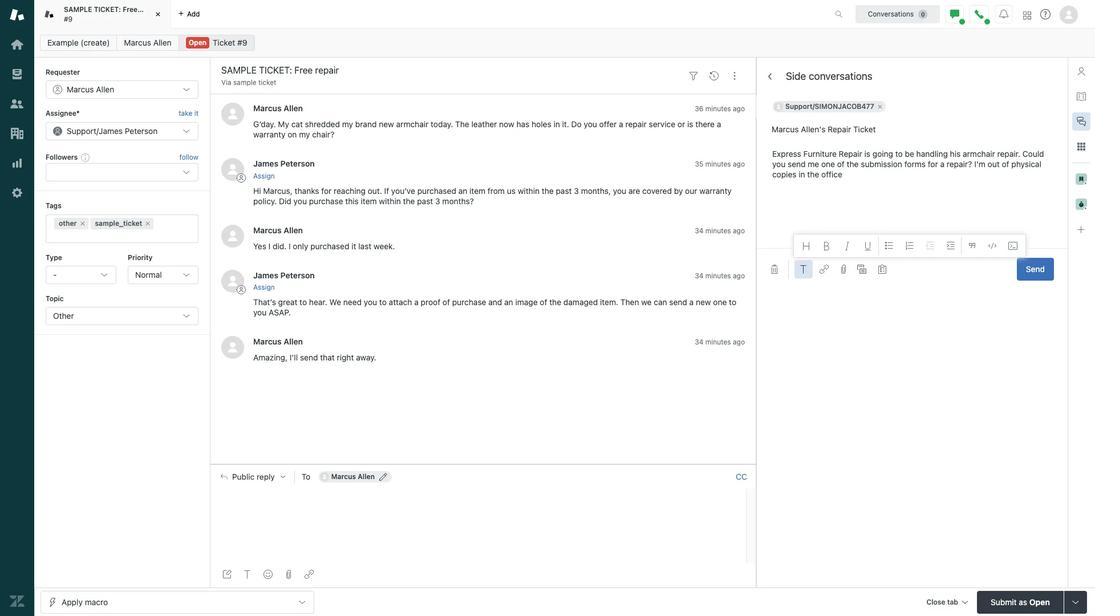 Task type: vqa. For each thing, say whether or not it's contained in the screenshot.
Displays possible ticket submission types Icon
yes



Task type: describe. For each thing, give the bounding box(es) containing it.
james for that's
[[253, 270, 278, 280]]

0 horizontal spatial past
[[417, 196, 433, 206]]

35
[[695, 160, 704, 169]]

holes
[[532, 119, 552, 129]]

example (create) button
[[40, 35, 117, 51]]

followers
[[46, 153, 78, 161]]

zendesk products image
[[1024, 11, 1032, 19]]

it.
[[562, 119, 569, 129]]

34 minutes ago text field
[[695, 226, 745, 235]]

james peterson assign for great
[[253, 270, 315, 292]]

- button
[[46, 266, 116, 284]]

submit as open
[[991, 597, 1050, 607]]

express furniture repair is going to be handling his armchair repair. could you send me one of the submission forms for a repair? i'm out of physical copies in the office
[[773, 149, 1045, 179]]

sample
[[233, 78, 257, 87]]

marcus allen up amazing, on the left bottom
[[253, 337, 303, 346]]

0 vertical spatial item
[[470, 186, 486, 196]]

set child ticket fields image
[[878, 265, 887, 274]]

hi
[[253, 186, 261, 196]]

conversations
[[868, 9, 914, 18]]

support / james peterson
[[67, 126, 158, 136]]

macro
[[85, 597, 108, 607]]

great
[[278, 297, 298, 307]]

you've
[[391, 186, 415, 196]]

allen inside secondary element
[[153, 38, 172, 47]]

time tracking image
[[1076, 199, 1088, 210]]

cc button
[[736, 472, 748, 482]]

other
[[53, 311, 74, 321]]

ago for yes i did. i only purchased it last week.
[[733, 226, 745, 235]]

a inside express furniture repair is going to be handling his armchair repair. could you send me one of the submission forms for a repair? i'm out of physical copies in the office
[[941, 159, 945, 169]]

marcus right 'marcus.allen@example.com' image
[[331, 472, 356, 481]]

0 vertical spatial subject field
[[219, 63, 681, 77]]

james for hi
[[253, 159, 278, 169]]

we
[[642, 297, 652, 307]]

follow
[[180, 153, 199, 161]]

marcus,
[[263, 186, 293, 196]]

1 vertical spatial within
[[379, 196, 401, 206]]

displays possible ticket submission types image
[[1072, 598, 1081, 607]]

send inside express furniture repair is going to be handling his armchair repair. could you send me one of the submission forms for a repair? i'm out of physical copies in the office
[[788, 159, 806, 169]]

me
[[808, 159, 820, 169]]

our
[[685, 186, 698, 196]]

from
[[488, 186, 505, 196]]

36 minutes ago text field
[[695, 105, 745, 113]]

reporting image
[[10, 156, 25, 171]]

my
[[278, 119, 289, 129]]

send
[[1026, 264, 1045, 274]]

ticket:
[[94, 5, 121, 14]]

Side conversation composer text field
[[770, 149, 1055, 240]]

0 vertical spatial my
[[342, 119, 353, 129]]

requester element
[[46, 81, 199, 99]]

send inside that's great to hear. we need you to attach a proof of purchase and an image of the damaged item. then we can send a new one to you asap.
[[670, 297, 688, 307]]

#9 inside sample ticket: free repair #9
[[64, 15, 73, 23]]

open inside secondary element
[[189, 38, 207, 47]]

filter image
[[689, 71, 698, 80]]

marcus inside marcus allen link
[[124, 38, 151, 47]]

1 vertical spatial my
[[299, 130, 310, 139]]

purchase inside hi marcus, thanks for reaching out. if you've purchased an item from us within the past 3 months, you are covered by our warranty policy. did you purchase this item within the past 3 months?
[[309, 196, 343, 206]]

reply
[[257, 472, 275, 481]]

code span (cmd shift 5) image
[[988, 241, 997, 251]]

amazing, i'll send that right away.
[[253, 353, 376, 362]]

copies
[[773, 169, 797, 179]]

hi marcus, thanks for reaching out. if you've purchased an item from us within the past 3 months, you are covered by our warranty policy. did you purchase this item within the past 3 months?
[[253, 186, 734, 206]]

did.
[[273, 241, 287, 251]]

yes i did. i only purchased it last week.
[[253, 241, 395, 251]]

in inside express furniture repair is going to be handling his armchair repair. could you send me one of the submission forms for a repair? i'm out of physical copies in the office
[[799, 169, 806, 179]]

34 for week.
[[695, 226, 704, 235]]

edit user image
[[379, 473, 387, 481]]

of down repair.
[[1002, 159, 1010, 169]]

marcus allen link for yes
[[253, 225, 303, 235]]

knowledge image
[[1077, 92, 1086, 101]]

today.
[[431, 119, 453, 129]]

leather
[[472, 119, 497, 129]]

hear.
[[309, 297, 327, 307]]

us
[[507, 186, 516, 196]]

assign for that's
[[253, 283, 275, 292]]

zendesk image
[[10, 594, 25, 609]]

minutes for hi marcus, thanks for reaching out. if you've purchased an item from us within the past 3 months, you are covered by our warranty policy. did you purchase this item within the past 3 months?
[[706, 160, 731, 169]]

conversationlabel log
[[210, 94, 757, 464]]

example (create)
[[47, 38, 110, 47]]

an inside that's great to hear. we need you to attach a proof of purchase and an image of the damaged item. then we can send a new one to you asap.
[[504, 297, 513, 307]]

35 minutes ago
[[695, 160, 745, 169]]

close tab
[[927, 598, 959, 606]]

34 for attach
[[695, 271, 704, 280]]

are
[[629, 186, 640, 196]]

allen up cat
[[284, 104, 303, 113]]

events image
[[710, 71, 719, 80]]

marcus allen right 'marcus.allen@example.com' image
[[331, 472, 375, 481]]

new inside that's great to hear. we need you to attach a proof of purchase and an image of the damaged item. then we can send a new one to you asap.
[[696, 297, 711, 307]]

1 vertical spatial format text image
[[243, 570, 252, 579]]

quote (cmd shift 9) image
[[968, 241, 977, 251]]

it inside 'conversationlabel' 'log'
[[352, 241, 356, 251]]

ticket
[[258, 78, 276, 87]]

tags
[[46, 202, 61, 210]]

normal button
[[128, 266, 199, 284]]

ticket #9
[[213, 38, 247, 47]]

customers image
[[10, 96, 25, 111]]

armchair inside g'day. my cat shredded my brand new armchair today. the leather now has holes in it. do you offer a repair service or is there a warranty on my chair?
[[396, 119, 429, 129]]

public reply
[[232, 472, 275, 481]]

chair?
[[312, 130, 335, 139]]

sample_ticket
[[95, 219, 142, 227]]

in inside g'day. my cat shredded my brand new armchair today. the leather now has holes in it. do you offer a repair service or is there a warranty on my chair?
[[554, 119, 560, 129]]

repair?
[[947, 159, 973, 169]]

that
[[320, 353, 335, 362]]

do
[[572, 119, 582, 129]]

/
[[96, 126, 99, 136]]

now
[[499, 119, 515, 129]]

damaged
[[564, 297, 598, 307]]

1 horizontal spatial past
[[556, 186, 572, 196]]

amazing,
[[253, 353, 288, 362]]

peterson for hi
[[281, 159, 315, 169]]

code block (cmd shift 6) image
[[1009, 241, 1018, 251]]

service
[[649, 119, 676, 129]]

as
[[1019, 597, 1028, 607]]

conversations
[[809, 70, 873, 82]]

a right can
[[690, 297, 694, 307]]

this
[[345, 196, 359, 206]]

normal
[[135, 270, 162, 280]]

marcus allen up the did.
[[253, 225, 303, 235]]

the down me
[[808, 169, 820, 179]]

marcus.allen@example.com image
[[320, 472, 329, 481]]

organizations image
[[10, 126, 25, 141]]

1 horizontal spatial 3
[[574, 186, 579, 196]]

36
[[695, 105, 704, 113]]

repair.
[[998, 149, 1021, 159]]

ago for hi marcus, thanks for reaching out. if you've purchased an item from us within the past 3 months, you are covered by our warranty policy. did you purchase this item within the past 3 months?
[[733, 160, 745, 169]]

public reply button
[[211, 465, 294, 489]]

requester
[[46, 68, 80, 76]]

away.
[[356, 353, 376, 362]]

0 vertical spatial within
[[518, 186, 540, 196]]

james peterson link for marcus,
[[253, 159, 315, 169]]

asap.
[[269, 308, 291, 317]]

send button
[[1017, 258, 1055, 281]]

via sample ticket
[[221, 78, 276, 87]]

add link (cmd k) image
[[305, 570, 314, 579]]

armchair inside express furniture repair is going to be handling his armchair repair. could you send me one of the submission forms for a repair? i'm out of physical copies in the office
[[963, 149, 996, 159]]

for inside express furniture repair is going to be handling his armchair repair. could you send me one of the submission forms for a repair? i'm out of physical copies in the office
[[928, 159, 939, 169]]

repair inside sample ticket: free repair #9
[[139, 5, 159, 14]]

close tab button
[[922, 591, 973, 615]]

1 ago from the top
[[733, 105, 745, 113]]

week.
[[374, 241, 395, 251]]

take
[[179, 109, 192, 118]]

or
[[678, 119, 685, 129]]

right
[[337, 353, 354, 362]]

notifications image
[[1000, 9, 1009, 19]]

zendesk support image
[[10, 7, 25, 22]]

add attachment image
[[284, 570, 293, 579]]

last
[[358, 241, 372, 251]]

support/simonjacob477
[[786, 102, 875, 111]]

2 i from the left
[[289, 241, 291, 251]]

button displays agent's chat status as online. image
[[951, 9, 960, 19]]

of up office
[[838, 159, 845, 169]]

1 vertical spatial purchased
[[311, 241, 349, 251]]

italic (cmd i) image
[[843, 241, 853, 251]]

item.
[[600, 297, 619, 307]]

can
[[654, 297, 667, 307]]

sample ticket: free repair #9
[[64, 5, 159, 23]]

admin image
[[10, 185, 25, 200]]

bulleted list (cmd shift 8) image
[[885, 241, 894, 251]]

marcus allen up the my
[[253, 104, 303, 113]]

36 minutes ago
[[695, 105, 745, 113]]

an inside hi marcus, thanks for reaching out. if you've purchased an item from us within the past 3 months, you are covered by our warranty policy. did you purchase this item within the past 3 months?
[[459, 186, 468, 196]]



Task type: locate. For each thing, give the bounding box(es) containing it.
close image
[[152, 9, 164, 20]]

2 34 minutes ago text field from the top
[[695, 338, 745, 346]]

1 vertical spatial subject field
[[757, 118, 1068, 141]]

0 horizontal spatial format text image
[[243, 570, 252, 579]]

peterson up thanks
[[281, 159, 315, 169]]

it right "take"
[[194, 109, 199, 118]]

marcus allen down requester
[[67, 85, 114, 94]]

that's great to hear. we need you to attach a proof of purchase and an image of the damaged item. then we can send a new one to you asap.
[[253, 297, 739, 317]]

secondary element
[[34, 31, 1096, 54]]

item
[[470, 186, 486, 196], [361, 196, 377, 206]]

2 minutes from the top
[[706, 160, 731, 169]]

0 vertical spatial peterson
[[125, 126, 158, 136]]

purchase down thanks
[[309, 196, 343, 206]]

in right the copies
[[799, 169, 806, 179]]

repair right free
[[139, 5, 159, 14]]

allen left edit user image
[[358, 472, 375, 481]]

that's
[[253, 297, 276, 307]]

there
[[696, 119, 715, 129]]

1 vertical spatial assign button
[[253, 282, 275, 293]]

the left damaged
[[550, 297, 562, 307]]

2 james peterson link from the top
[[253, 270, 315, 280]]

tab containing sample ticket: free repair
[[34, 0, 171, 29]]

months,
[[581, 186, 611, 196]]

1 horizontal spatial it
[[352, 241, 356, 251]]

shredded
[[305, 119, 340, 129]]

james right "support"
[[99, 126, 123, 136]]

purchased up the months?
[[418, 186, 456, 196]]

1 vertical spatial james peterson assign
[[253, 270, 315, 292]]

0 horizontal spatial it
[[194, 109, 199, 118]]

marcus allen link up amazing, on the left bottom
[[253, 337, 303, 346]]

34 minutes ago text field for amazing, i'll send that right away.
[[695, 338, 745, 346]]

going
[[873, 149, 894, 159]]

0 vertical spatial 34 minutes ago
[[695, 226, 745, 235]]

format text image right draft mode icon
[[243, 570, 252, 579]]

0 vertical spatial 3
[[574, 186, 579, 196]]

2 vertical spatial james
[[253, 270, 278, 280]]

1 horizontal spatial open
[[1030, 597, 1050, 607]]

is inside g'day. my cat shredded my brand new armchair today. the leather now has holes in it. do you offer a repair service or is there a warranty on my chair?
[[688, 119, 694, 129]]

purchase inside that's great to hear. we need you to attach a proof of purchase and an image of the damaged item. then we can send a new one to you asap.
[[452, 297, 486, 307]]

warranty down g'day. on the top of the page
[[253, 130, 286, 139]]

an
[[459, 186, 468, 196], [504, 297, 513, 307]]

1 horizontal spatial warranty
[[700, 186, 732, 196]]

-
[[53, 270, 57, 280]]

send right i'll
[[300, 353, 318, 362]]

3 left the months?
[[435, 196, 440, 206]]

1 vertical spatial open
[[1030, 597, 1050, 607]]

james up "that's"
[[253, 270, 278, 280]]

i'm
[[975, 159, 986, 169]]

for down handling
[[928, 159, 939, 169]]

1 vertical spatial purchase
[[452, 297, 486, 307]]

priority
[[128, 253, 153, 262]]

i'll
[[290, 353, 298, 362]]

0 horizontal spatial open
[[189, 38, 207, 47]]

his
[[950, 149, 961, 159]]

format text image left add link (cmd k) image
[[799, 265, 809, 274]]

1 vertical spatial 3
[[435, 196, 440, 206]]

repair inside g'day. my cat shredded my brand new armchair today. the leather now has holes in it. do you offer a repair service or is there a warranty on my chair?
[[626, 119, 647, 129]]

james
[[99, 126, 123, 136], [253, 159, 278, 169], [253, 270, 278, 280]]

#9
[[64, 15, 73, 23], [237, 38, 247, 47]]

34 minutes ago
[[695, 226, 745, 235], [695, 271, 745, 280], [695, 338, 745, 346]]

2 james peterson assign from the top
[[253, 270, 315, 292]]

a right "offer" on the top of page
[[619, 119, 624, 129]]

topic element
[[46, 307, 199, 325]]

allen up i'll
[[284, 337, 303, 346]]

open left ticket
[[189, 38, 207, 47]]

you inside express furniture repair is going to be handling his armchair repair. could you send me one of the submission forms for a repair? i'm out of physical copies in the office
[[773, 159, 786, 169]]

1 vertical spatial an
[[504, 297, 513, 307]]

the
[[455, 119, 469, 129]]

sample
[[64, 5, 92, 14]]

1 vertical spatial 34 minutes ago text field
[[695, 338, 745, 346]]

assign up "that's"
[[253, 283, 275, 292]]

armchair
[[396, 119, 429, 129], [963, 149, 996, 159]]

the down the repair
[[847, 159, 859, 169]]

within right the us at the top
[[518, 186, 540, 196]]

james inside assignee* element
[[99, 126, 123, 136]]

0 horizontal spatial in
[[554, 119, 560, 129]]

take it button
[[179, 108, 199, 120]]

brand
[[355, 119, 377, 129]]

marcus down free
[[124, 38, 151, 47]]

1 horizontal spatial new
[[696, 297, 711, 307]]

2 vertical spatial send
[[300, 353, 318, 362]]

furniture
[[804, 149, 837, 159]]

in left 'it.'
[[554, 119, 560, 129]]

james up hi
[[253, 159, 278, 169]]

for
[[928, 159, 939, 169], [321, 186, 332, 196]]

g'day.
[[253, 119, 276, 129]]

peterson up great
[[281, 270, 315, 280]]

the inside that's great to hear. we need you to attach a proof of purchase and an image of the damaged item. then we can send a new one to you asap.
[[550, 297, 562, 307]]

1 horizontal spatial for
[[928, 159, 939, 169]]

purchase left and
[[452, 297, 486, 307]]

0 horizontal spatial purchase
[[309, 196, 343, 206]]

0 horizontal spatial new
[[379, 119, 394, 129]]

allen inside the requester element
[[96, 85, 114, 94]]

1 horizontal spatial remove image
[[877, 103, 884, 110]]

is inside express furniture repair is going to be handling his armchair repair. could you send me one of the submission forms for a repair? i'm out of physical copies in the office
[[865, 149, 871, 159]]

1 horizontal spatial an
[[504, 297, 513, 307]]

is right or
[[688, 119, 694, 129]]

offer
[[600, 119, 617, 129]]

you right the need
[[364, 297, 377, 307]]

0 vertical spatial in
[[554, 119, 560, 129]]

assignee* element
[[46, 122, 199, 140]]

0 vertical spatial send
[[788, 159, 806, 169]]

0 vertical spatial past
[[556, 186, 572, 196]]

marcus allen inside secondary element
[[124, 38, 172, 47]]

past left the months?
[[417, 196, 433, 206]]

follow button
[[180, 152, 199, 163]]

marcus allen link for g'day.
[[253, 104, 303, 113]]

0 vertical spatial 34
[[695, 226, 704, 235]]

peterson inside assignee* element
[[125, 126, 158, 136]]

marcus allen
[[124, 38, 172, 47], [67, 85, 114, 94], [253, 104, 303, 113], [253, 225, 303, 235], [253, 337, 303, 346], [331, 472, 375, 481]]

0 horizontal spatial warranty
[[253, 130, 286, 139]]

you down thanks
[[294, 196, 307, 206]]

main element
[[0, 0, 34, 616]]

0 horizontal spatial 3
[[435, 196, 440, 206]]

2 vertical spatial peterson
[[281, 270, 315, 280]]

1 vertical spatial armchair
[[963, 149, 996, 159]]

assign button up "that's"
[[253, 282, 275, 293]]

34 minutes ago for week.
[[695, 226, 745, 235]]

1 vertical spatial #9
[[237, 38, 247, 47]]

office
[[822, 169, 843, 179]]

marcus allen down close icon
[[124, 38, 172, 47]]

assign for hi
[[253, 172, 275, 180]]

2 34 minutes ago from the top
[[695, 271, 745, 280]]

1 james peterson link from the top
[[253, 159, 315, 169]]

need
[[343, 297, 362, 307]]

0 vertical spatial format text image
[[799, 265, 809, 274]]

free
[[123, 5, 138, 14]]

1 minutes from the top
[[706, 105, 731, 113]]

james peterson link up great
[[253, 270, 315, 280]]

apps image
[[1077, 142, 1086, 151]]

past
[[556, 186, 572, 196], [417, 196, 433, 206]]

i right the did.
[[289, 241, 291, 251]]

2 vertical spatial 34 minutes ago
[[695, 338, 745, 346]]

1 horizontal spatial subject field
[[757, 118, 1068, 141]]

ticket actions image
[[730, 71, 740, 80]]

add button
[[171, 0, 207, 28]]

warranty inside hi marcus, thanks for reaching out. if you've purchased an item from us within the past 3 months, you are covered by our warranty policy. did you purchase this item within the past 3 months?
[[700, 186, 732, 196]]

marcus allen link up the did.
[[253, 225, 303, 235]]

the right the us at the top
[[542, 186, 554, 196]]

only
[[293, 241, 308, 251]]

marcus inside the requester element
[[67, 85, 94, 94]]

submit
[[991, 597, 1017, 607]]

format text image
[[799, 265, 809, 274], [243, 570, 252, 579]]

remove image right sample_ticket
[[145, 220, 151, 227]]

months?
[[442, 196, 474, 206]]

by
[[674, 186, 683, 196]]

0 horizontal spatial send
[[300, 353, 318, 362]]

is left going
[[865, 149, 871, 159]]

34 minutes ago text field for that's great to hear. we need you to attach a proof of purchase and an image of the damaged item. then we can send a new one to you asap.
[[695, 271, 745, 280]]

james peterson assign up great
[[253, 270, 315, 292]]

remove image
[[79, 220, 86, 227]]

other
[[59, 219, 77, 227]]

be
[[905, 149, 915, 159]]

2 assign button from the top
[[253, 282, 275, 293]]

on
[[288, 130, 297, 139]]

image
[[516, 297, 538, 307]]

followers element
[[46, 163, 199, 182]]

minutes for that's great to hear. we need you to attach a proof of purchase and an image of the damaged item. then we can send a new one to you asap.
[[706, 271, 731, 280]]

armchair up i'm
[[963, 149, 996, 159]]

past left months,
[[556, 186, 572, 196]]

2 34 from the top
[[695, 271, 704, 280]]

purchased right 'only'
[[311, 241, 349, 251]]

hide composer image
[[479, 460, 488, 469]]

then
[[621, 297, 639, 307]]

new right brand
[[379, 119, 394, 129]]

0 horizontal spatial repair
[[139, 5, 159, 14]]

within down if
[[379, 196, 401, 206]]

1 vertical spatial repair
[[626, 119, 647, 129]]

open right "as"
[[1030, 597, 1050, 607]]

repair
[[839, 149, 863, 159]]

subject field up today.
[[219, 63, 681, 77]]

marcus allen link for amazing,
[[253, 337, 303, 346]]

3 34 minutes ago from the top
[[695, 338, 745, 346]]

warranty right 'our'
[[700, 186, 732, 196]]

34 minutes ago text field
[[695, 271, 745, 280], [695, 338, 745, 346]]

(create)
[[81, 38, 110, 47]]

allen down close icon
[[153, 38, 172, 47]]

0 vertical spatial for
[[928, 159, 939, 169]]

0 horizontal spatial is
[[688, 119, 694, 129]]

decrease indent (cmd [) image
[[926, 241, 935, 251]]

insert ticket comments image
[[858, 265, 867, 274]]

1 34 from the top
[[695, 226, 704, 235]]

peterson for that's
[[281, 270, 315, 280]]

1 horizontal spatial armchair
[[963, 149, 996, 159]]

remove image up going
[[877, 103, 884, 110]]

marcus allen link up the my
[[253, 104, 303, 113]]

peterson right /
[[125, 126, 158, 136]]

0 vertical spatial an
[[459, 186, 468, 196]]

get help image
[[1041, 9, 1051, 19]]

2 ago from the top
[[733, 160, 745, 169]]

of right the image
[[540, 297, 547, 307]]

it inside button
[[194, 109, 199, 118]]

you right do on the top of the page
[[584, 119, 597, 129]]

for right thanks
[[321, 186, 332, 196]]

of right proof
[[443, 297, 450, 307]]

assign button for hi
[[253, 171, 275, 181]]

5 minutes from the top
[[706, 338, 731, 346]]

1 vertical spatial peterson
[[281, 159, 315, 169]]

0 vertical spatial open
[[189, 38, 207, 47]]

3 34 from the top
[[695, 338, 704, 346]]

ago for amazing, i'll send that right away.
[[733, 338, 745, 346]]

you left are
[[613, 186, 627, 196]]

0 vertical spatial james peterson link
[[253, 159, 315, 169]]

0 horizontal spatial remove image
[[145, 220, 151, 227]]

views image
[[10, 67, 25, 82]]

2 horizontal spatial send
[[788, 159, 806, 169]]

tab
[[34, 0, 171, 29]]

bold (cmd b) image
[[823, 241, 832, 251]]

g'day. my cat shredded my brand new armchair today. the leather now has holes in it. do you offer a repair service or is there a warranty on my chair?
[[253, 119, 721, 139]]

ago for that's great to hear. we need you to attach a proof of purchase and an image of the damaged item. then we can send a new one to you asap.
[[733, 271, 745, 280]]

underline (cmd u) image
[[864, 241, 873, 251]]

0 vertical spatial new
[[379, 119, 394, 129]]

has
[[517, 119, 530, 129]]

a right there
[[717, 119, 721, 129]]

send down express
[[788, 159, 806, 169]]

numbered list (cmd shift 7) image
[[906, 241, 915, 251]]

minutes for amazing, i'll send that right away.
[[706, 338, 731, 346]]

0 vertical spatial #9
[[64, 15, 73, 23]]

0 horizontal spatial purchased
[[311, 241, 349, 251]]

increase indent (cmd ]) image
[[947, 241, 956, 251]]

Subject field
[[219, 63, 681, 77], [757, 118, 1068, 141]]

1 horizontal spatial send
[[670, 297, 688, 307]]

to inside express furniture repair is going to be handling his armchair repair. could you send me one of the submission forms for a repair? i'm out of physical copies in the office
[[896, 149, 903, 159]]

1 34 minutes ago text field from the top
[[695, 271, 745, 280]]

0 vertical spatial repair
[[139, 5, 159, 14]]

assign
[[253, 172, 275, 180], [253, 283, 275, 292]]

add link (cmd k) image
[[820, 265, 829, 274]]

0 vertical spatial it
[[194, 109, 199, 118]]

0 vertical spatial james peterson assign
[[253, 159, 315, 180]]

1 vertical spatial new
[[696, 297, 711, 307]]

an right and
[[504, 297, 513, 307]]

1 horizontal spatial purchase
[[452, 297, 486, 307]]

1 horizontal spatial is
[[865, 149, 871, 159]]

i right yes
[[269, 241, 271, 251]]

0 vertical spatial one
[[822, 159, 835, 169]]

did
[[279, 196, 292, 206]]

purchased inside hi marcus, thanks for reaching out. if you've purchased an item from us within the past 3 months, you are covered by our warranty policy. did you purchase this item within the past 3 months?
[[418, 186, 456, 196]]

item left from
[[470, 186, 486, 196]]

1 vertical spatial it
[[352, 241, 356, 251]]

topic
[[46, 294, 64, 303]]

physical
[[1012, 159, 1042, 169]]

1 vertical spatial warranty
[[700, 186, 732, 196]]

1 vertical spatial remove image
[[145, 220, 151, 227]]

0 vertical spatial armchair
[[396, 119, 429, 129]]

0 vertical spatial is
[[688, 119, 694, 129]]

warranty
[[253, 130, 286, 139], [700, 186, 732, 196]]

0 horizontal spatial i
[[269, 241, 271, 251]]

marcus allen link inside secondary element
[[117, 35, 179, 51]]

peterson
[[125, 126, 158, 136], [281, 159, 315, 169], [281, 270, 315, 280]]

marcus
[[124, 38, 151, 47], [67, 85, 94, 94], [253, 104, 282, 113], [253, 225, 282, 235], [253, 337, 282, 346], [331, 472, 356, 481]]

assign button up hi
[[253, 171, 275, 181]]

an up the months?
[[459, 186, 468, 196]]

thanks
[[295, 186, 319, 196]]

1 assign from the top
[[253, 172, 275, 180]]

repair
[[139, 5, 159, 14], [626, 119, 647, 129]]

james peterson link for great
[[253, 270, 315, 280]]

new inside g'day. my cat shredded my brand new armchair today. the leather now has holes in it. do you offer a repair service or is there a warranty on my chair?
[[379, 119, 394, 129]]

insert emojis image
[[264, 570, 273, 579]]

open
[[189, 38, 207, 47], [1030, 597, 1050, 607]]

marcus allen link
[[117, 35, 179, 51], [253, 104, 303, 113], [253, 225, 303, 235], [253, 337, 303, 346]]

and
[[489, 297, 502, 307]]

apply macro
[[62, 597, 108, 607]]

1 horizontal spatial within
[[518, 186, 540, 196]]

#9 down sample
[[64, 15, 73, 23]]

3 minutes from the top
[[706, 226, 731, 235]]

1 vertical spatial past
[[417, 196, 433, 206]]

assign button for that's
[[253, 282, 275, 293]]

1 i from the left
[[269, 241, 271, 251]]

0 vertical spatial warranty
[[253, 130, 286, 139]]

3 ago from the top
[[733, 226, 745, 235]]

send
[[788, 159, 806, 169], [670, 297, 688, 307], [300, 353, 318, 362]]

#9 right ticket
[[237, 38, 247, 47]]

new right can
[[696, 297, 711, 307]]

0 horizontal spatial item
[[361, 196, 377, 206]]

1 vertical spatial item
[[361, 196, 377, 206]]

#9 inside secondary element
[[237, 38, 247, 47]]

subject field up the 'be' in the top of the page
[[757, 118, 1068, 141]]

1 34 minutes ago from the top
[[695, 226, 745, 235]]

for inside hi marcus, thanks for reaching out. if you've purchased an item from us within the past 3 months, you are covered by our warranty policy. did you purchase this item within the past 3 months?
[[321, 186, 332, 196]]

avatar image
[[774, 102, 783, 111], [221, 103, 244, 126], [221, 158, 244, 181], [221, 225, 244, 247], [221, 270, 244, 293], [221, 336, 244, 359]]

0 vertical spatial remove image
[[877, 103, 884, 110]]

1 horizontal spatial i
[[289, 241, 291, 251]]

proof
[[421, 297, 441, 307]]

discard this conversation image
[[770, 265, 779, 274]]

conversations button
[[856, 5, 940, 23]]

34 minutes ago for attach
[[695, 271, 745, 280]]

info on adding followers image
[[81, 153, 90, 162]]

type
[[46, 253, 62, 262]]

0 vertical spatial purchased
[[418, 186, 456, 196]]

0 horizontal spatial armchair
[[396, 119, 429, 129]]

0 vertical spatial 34 minutes ago text field
[[695, 271, 745, 280]]

0 vertical spatial james
[[99, 126, 123, 136]]

4 minutes from the top
[[706, 271, 731, 280]]

add
[[187, 9, 200, 18]]

purchased
[[418, 186, 456, 196], [311, 241, 349, 251]]

4 ago from the top
[[733, 271, 745, 280]]

ticket
[[213, 38, 235, 47]]

you down "that's"
[[253, 308, 267, 317]]

marcus down requester
[[67, 85, 94, 94]]

3 left months,
[[574, 186, 579, 196]]

bookmarks image
[[1076, 173, 1088, 185]]

1 horizontal spatial repair
[[626, 119, 647, 129]]

a down handling
[[941, 159, 945, 169]]

1 horizontal spatial in
[[799, 169, 806, 179]]

covered
[[643, 186, 672, 196]]

1 horizontal spatial #9
[[237, 38, 247, 47]]

marcus allen inside the requester element
[[67, 85, 114, 94]]

0 vertical spatial assign button
[[253, 171, 275, 181]]

my left brand
[[342, 119, 353, 129]]

5 ago from the top
[[733, 338, 745, 346]]

james peterson link up the marcus,
[[253, 159, 315, 169]]

the down you've
[[403, 196, 415, 206]]

policy.
[[253, 196, 277, 206]]

marcus up g'day. on the top of the page
[[253, 104, 282, 113]]

1 vertical spatial in
[[799, 169, 806, 179]]

1 vertical spatial assign
[[253, 283, 275, 292]]

new
[[379, 119, 394, 129], [696, 297, 711, 307]]

forms
[[905, 159, 926, 169]]

1 vertical spatial 34
[[695, 271, 704, 280]]

1 vertical spatial james peterson link
[[253, 270, 315, 280]]

we
[[330, 297, 341, 307]]

you up the copies
[[773, 159, 786, 169]]

tabs tab list
[[34, 0, 823, 29]]

marcus up amazing, on the left bottom
[[253, 337, 282, 346]]

1 horizontal spatial one
[[822, 159, 835, 169]]

go back image
[[766, 72, 775, 81]]

0 horizontal spatial my
[[299, 130, 310, 139]]

james peterson assign for marcus,
[[253, 159, 315, 180]]

my right on
[[299, 130, 310, 139]]

1 assign button from the top
[[253, 171, 275, 181]]

assign up hi
[[253, 172, 275, 180]]

allen up support / james peterson
[[96, 85, 114, 94]]

2 assign from the top
[[253, 283, 275, 292]]

1 james peterson assign from the top
[[253, 159, 315, 180]]

armchair left today.
[[396, 119, 429, 129]]

35 minutes ago text field
[[695, 160, 745, 169]]

purchase
[[309, 196, 343, 206], [452, 297, 486, 307]]

2 vertical spatial 34
[[695, 338, 704, 346]]

one inside express furniture repair is going to be handling his armchair repair. could you send me one of the submission forms for a repair? i'm out of physical copies in the office
[[822, 159, 835, 169]]

it left the last
[[352, 241, 356, 251]]

cat
[[291, 119, 303, 129]]

warranty inside g'day. my cat shredded my brand new armchair today. the leather now has holes in it. do you offer a repair service or is there a warranty on my chair?
[[253, 130, 286, 139]]

allen up 'only'
[[284, 225, 303, 235]]

you inside g'day. my cat shredded my brand new armchair today. the leather now has holes in it. do you offer a repair service or is there a warranty on my chair?
[[584, 119, 597, 129]]

send right can
[[670, 297, 688, 307]]

a left proof
[[414, 297, 419, 307]]

minutes for yes i did. i only purchased it last week.
[[706, 226, 731, 235]]

attach files image
[[839, 265, 849, 274]]

one inside that's great to hear. we need you to attach a proof of purchase and an image of the damaged item. then we can send a new one to you asap.
[[713, 297, 727, 307]]

1 horizontal spatial item
[[470, 186, 486, 196]]

0 horizontal spatial an
[[459, 186, 468, 196]]

0 horizontal spatial one
[[713, 297, 727, 307]]

repair left service
[[626, 119, 647, 129]]

get started image
[[10, 37, 25, 52]]

0 horizontal spatial within
[[379, 196, 401, 206]]

0 horizontal spatial subject field
[[219, 63, 681, 77]]

draft mode image
[[223, 570, 232, 579]]

customer context image
[[1077, 67, 1086, 76]]

marcus up yes
[[253, 225, 282, 235]]

item down out.
[[361, 196, 377, 206]]

1 vertical spatial for
[[321, 186, 332, 196]]

public
[[232, 472, 255, 481]]

james peterson assign up the marcus,
[[253, 159, 315, 180]]

remove image
[[877, 103, 884, 110], [145, 220, 151, 227]]

in
[[554, 119, 560, 129], [799, 169, 806, 179]]



